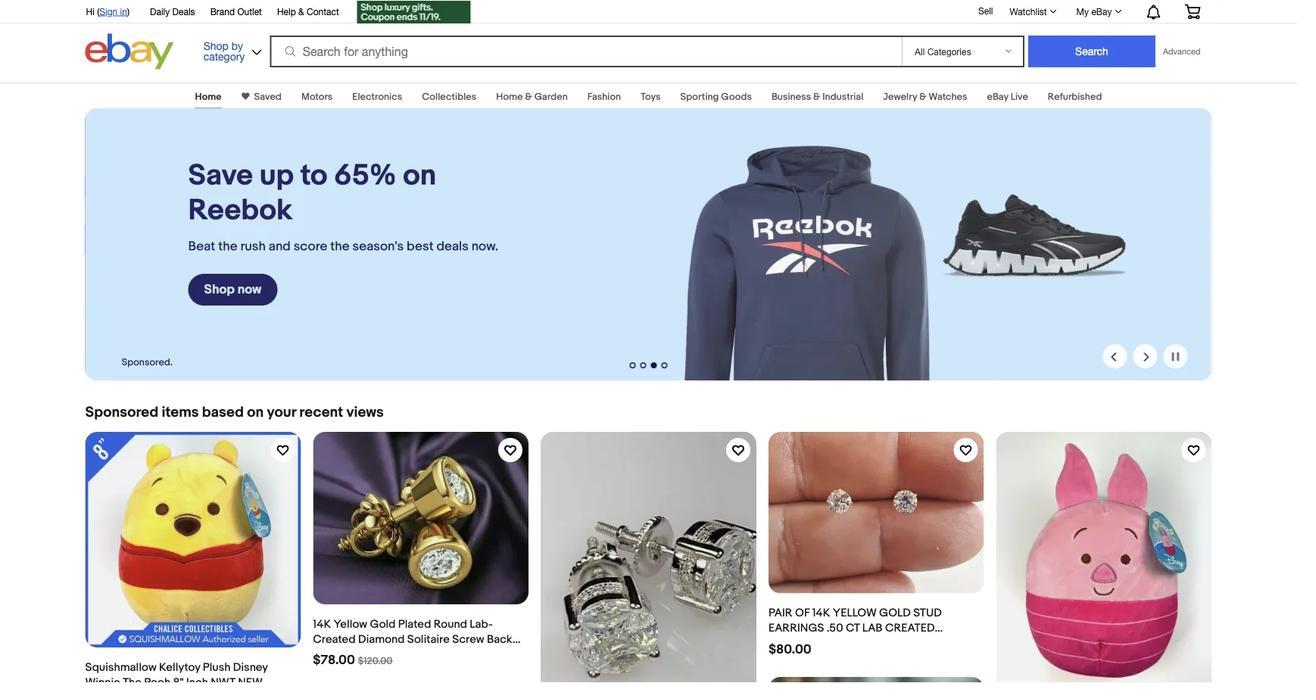 Task type: vqa. For each thing, say whether or not it's contained in the screenshot.
The (76202)
no



Task type: describe. For each thing, give the bounding box(es) containing it.
shop for shop now
[[204, 282, 235, 298]]

ebay live link
[[987, 91, 1028, 103]]

watches
[[929, 91, 968, 103]]

now.
[[472, 239, 498, 255]]

shop now
[[204, 282, 262, 298]]

now
[[238, 282, 262, 298]]

collectibles
[[422, 91, 477, 103]]

(
[[97, 6, 99, 17]]

season's
[[353, 239, 404, 255]]

sponsored.
[[122, 357, 173, 368]]

stud
[[914, 607, 942, 621]]

the
[[123, 676, 142, 684]]

diamond
[[358, 633, 405, 647]]

daily deals link
[[150, 4, 195, 20]]

refurbished
[[1048, 91, 1102, 103]]

best
[[407, 239, 434, 255]]

round
[[434, 618, 467, 632]]

business & industrial
[[772, 91, 864, 103]]

sign in link
[[99, 6, 127, 17]]

pooh
[[144, 676, 171, 684]]

sponsored items based on your recent views
[[85, 404, 384, 421]]

based
[[202, 404, 244, 421]]

5mm
[[837, 637, 862, 651]]

.50
[[827, 622, 843, 636]]

jewelry & watches link
[[883, 91, 968, 103]]

in
[[120, 6, 127, 17]]

industrial
[[823, 91, 864, 103]]

diamonds/
[[769, 637, 834, 651]]

disney
[[233, 661, 268, 675]]

new
[[238, 676, 263, 684]]

your shopping cart image
[[1184, 4, 1202, 19]]

squishmallow kellytoy plush disney winnie the pooh 8" inch nwt new link
[[85, 432, 301, 684]]

home for home
[[195, 91, 222, 103]]

14k yellow gold plated round lab- created diamond solitaire screw back earrings
[[313, 618, 512, 662]]

created
[[313, 633, 356, 647]]

goods
[[721, 91, 752, 103]]

motors link
[[301, 91, 333, 103]]

watchlist link
[[1002, 2, 1064, 20]]

brand outlet
[[210, 6, 262, 17]]

8"
[[173, 676, 184, 684]]

solitaire
[[407, 633, 450, 647]]

your
[[267, 404, 296, 421]]

$78.00
[[313, 653, 355, 669]]

sell link
[[972, 5, 1000, 16]]

shop by category banner
[[78, 0, 1212, 73]]

ebay inside account navigation
[[1092, 6, 1112, 17]]

save up to 65% on reebok link
[[188, 159, 509, 229]]

created
[[885, 622, 935, 636]]

business
[[772, 91, 811, 103]]

inch
[[186, 676, 208, 684]]

0 horizontal spatial on
[[247, 404, 264, 421]]

shop by category
[[203, 39, 245, 62]]

pair
[[769, 607, 793, 621]]

help & contact
[[277, 6, 339, 17]]

gold
[[370, 618, 396, 632]]

previous price $120.00 text field
[[358, 656, 393, 668]]

garden
[[535, 91, 568, 103]]

advanced link
[[1156, 36, 1208, 67]]

none submit inside shop by category banner
[[1029, 36, 1156, 67]]

yellow
[[334, 618, 367, 632]]

nwt
[[211, 676, 235, 684]]

14k inside 14k yellow gold plated round lab- created diamond solitaire screw back earrings
[[313, 618, 331, 632]]

& for jewelry
[[920, 91, 927, 103]]

1 vertical spatial ebay
[[987, 91, 1009, 103]]

jewelry & watches
[[883, 91, 968, 103]]

live
[[1011, 91, 1028, 103]]

& for help
[[298, 6, 304, 17]]

daily deals
[[150, 6, 195, 17]]

home & garden link
[[496, 91, 568, 103]]

recent
[[299, 404, 343, 421]]



Task type: locate. For each thing, give the bounding box(es) containing it.
65%
[[334, 159, 397, 194]]

brand outlet link
[[210, 4, 262, 20]]

jewelry
[[883, 91, 917, 103]]

shop for shop by category
[[203, 39, 229, 52]]

on inside save up to 65% on reebok
[[403, 159, 436, 194]]

0 vertical spatial shop
[[203, 39, 229, 52]]

kellytoy
[[159, 661, 200, 675]]

screw
[[452, 633, 484, 647]]

1 horizontal spatial home
[[496, 91, 523, 103]]

0 horizontal spatial 14k
[[313, 618, 331, 632]]

& left garden
[[525, 91, 532, 103]]

shop by category button
[[197, 34, 265, 66]]

sponsored
[[85, 404, 159, 421]]

$80.00
[[769, 642, 812, 658]]

help
[[277, 6, 296, 17]]

plush
[[203, 661, 231, 675]]

& right the help
[[298, 6, 304, 17]]

business & industrial link
[[772, 91, 864, 103]]

& for business
[[813, 91, 821, 103]]

lab
[[862, 622, 883, 636]]

motors
[[301, 91, 333, 103]]

score
[[294, 239, 327, 255]]

toys link
[[641, 91, 661, 103]]

Search for anything text field
[[272, 37, 899, 66]]

the right score
[[330, 239, 350, 255]]

gold
[[879, 607, 911, 621]]

home left garden
[[496, 91, 523, 103]]

my ebay link
[[1068, 2, 1129, 20]]

sell
[[979, 5, 993, 16]]

0 horizontal spatial the
[[218, 239, 237, 255]]

sporting goods link
[[681, 91, 752, 103]]

plated
[[398, 618, 431, 632]]

ebay left live
[[987, 91, 1009, 103]]

shop left by
[[203, 39, 229, 52]]

up
[[260, 159, 294, 194]]

14k up created
[[313, 618, 331, 632]]

& right 'jewelry'
[[920, 91, 927, 103]]

winnie
[[85, 676, 120, 684]]

& inside account navigation
[[298, 6, 304, 17]]

outlet
[[237, 6, 262, 17]]

on left the your
[[247, 404, 264, 421]]

beat the rush and score the season's best deals now.
[[188, 239, 498, 255]]

lab-
[[470, 618, 493, 632]]

earrings
[[313, 648, 355, 662]]

account navigation
[[78, 0, 1212, 25]]

home down category
[[195, 91, 222, 103]]

advanced
[[1163, 47, 1201, 56]]

1 the from the left
[[218, 239, 237, 255]]

of
[[795, 607, 810, 621]]

save up to 65% on reebok
[[188, 159, 436, 229]]

toys
[[641, 91, 661, 103]]

on right 65%
[[403, 159, 436, 194]]

1 vertical spatial shop
[[204, 282, 235, 298]]

category
[[203, 50, 245, 62]]

electronics
[[352, 91, 402, 103]]

$80.00 text field
[[769, 642, 812, 658]]

on
[[403, 159, 436, 194], [247, 404, 264, 421]]

0 vertical spatial ebay
[[1092, 6, 1112, 17]]

by
[[232, 39, 243, 52]]

shop inside shop by category
[[203, 39, 229, 52]]

hi
[[86, 6, 95, 17]]

1 horizontal spatial on
[[403, 159, 436, 194]]

contact
[[307, 6, 339, 17]]

squishmallow kellytoy plush disney winnie the pooh 8" inch nwt new
[[85, 661, 268, 684]]

sporting goods
[[681, 91, 752, 103]]

get the coupon image
[[357, 1, 471, 23]]

reebok
[[188, 194, 292, 229]]

deals
[[172, 6, 195, 17]]

items
[[162, 404, 199, 421]]

1 horizontal spatial 14k
[[812, 607, 830, 621]]

1 home from the left
[[195, 91, 222, 103]]

yellow
[[833, 607, 877, 621]]

14k right of
[[812, 607, 830, 621]]

collectibles link
[[422, 91, 477, 103]]

0 horizontal spatial home
[[195, 91, 222, 103]]

0 horizontal spatial ebay
[[987, 91, 1009, 103]]

14k
[[812, 607, 830, 621], [313, 618, 331, 632]]

rush
[[240, 239, 266, 255]]

14k inside 'pair of 14k yellow gold stud earrings .50 ct lab created diamonds/ 5mm'
[[812, 607, 830, 621]]

electronics link
[[352, 91, 402, 103]]

shop left now
[[204, 282, 235, 298]]

save
[[188, 159, 253, 194]]

home for home & garden
[[496, 91, 523, 103]]

refurbished link
[[1048, 91, 1102, 103]]

squishmallow
[[85, 661, 157, 675]]

)
[[127, 6, 130, 17]]

$120.00
[[358, 656, 393, 668]]

$78.00 text field
[[313, 653, 355, 669]]

home
[[195, 91, 222, 103], [496, 91, 523, 103]]

& for home
[[525, 91, 532, 103]]

0 vertical spatial on
[[403, 159, 436, 194]]

saved
[[254, 91, 282, 103]]

None submit
[[1029, 36, 1156, 67]]

the left rush
[[218, 239, 237, 255]]

saved link
[[250, 91, 282, 103]]

earrings
[[769, 622, 824, 636]]

2 home from the left
[[496, 91, 523, 103]]

1 horizontal spatial the
[[330, 239, 350, 255]]

& right business
[[813, 91, 821, 103]]

2 the from the left
[[330, 239, 350, 255]]

deals
[[437, 239, 469, 255]]

pair of 14k yellow gold stud earrings .50 ct lab created diamonds/ 5mm
[[769, 607, 942, 651]]

ebay right my
[[1092, 6, 1112, 17]]

and
[[269, 239, 291, 255]]

$78.00 $120.00
[[313, 653, 393, 669]]

home & garden
[[496, 91, 568, 103]]

&
[[298, 6, 304, 17], [525, 91, 532, 103], [813, 91, 821, 103], [920, 91, 927, 103]]

views
[[347, 404, 384, 421]]

hi ( sign in )
[[86, 6, 130, 17]]

fashion link
[[588, 91, 621, 103]]

beat
[[188, 239, 215, 255]]

1 vertical spatial on
[[247, 404, 264, 421]]

ebay live
[[987, 91, 1028, 103]]

watchlist
[[1010, 6, 1047, 17]]

1 horizontal spatial ebay
[[1092, 6, 1112, 17]]

sign
[[99, 6, 118, 17]]



